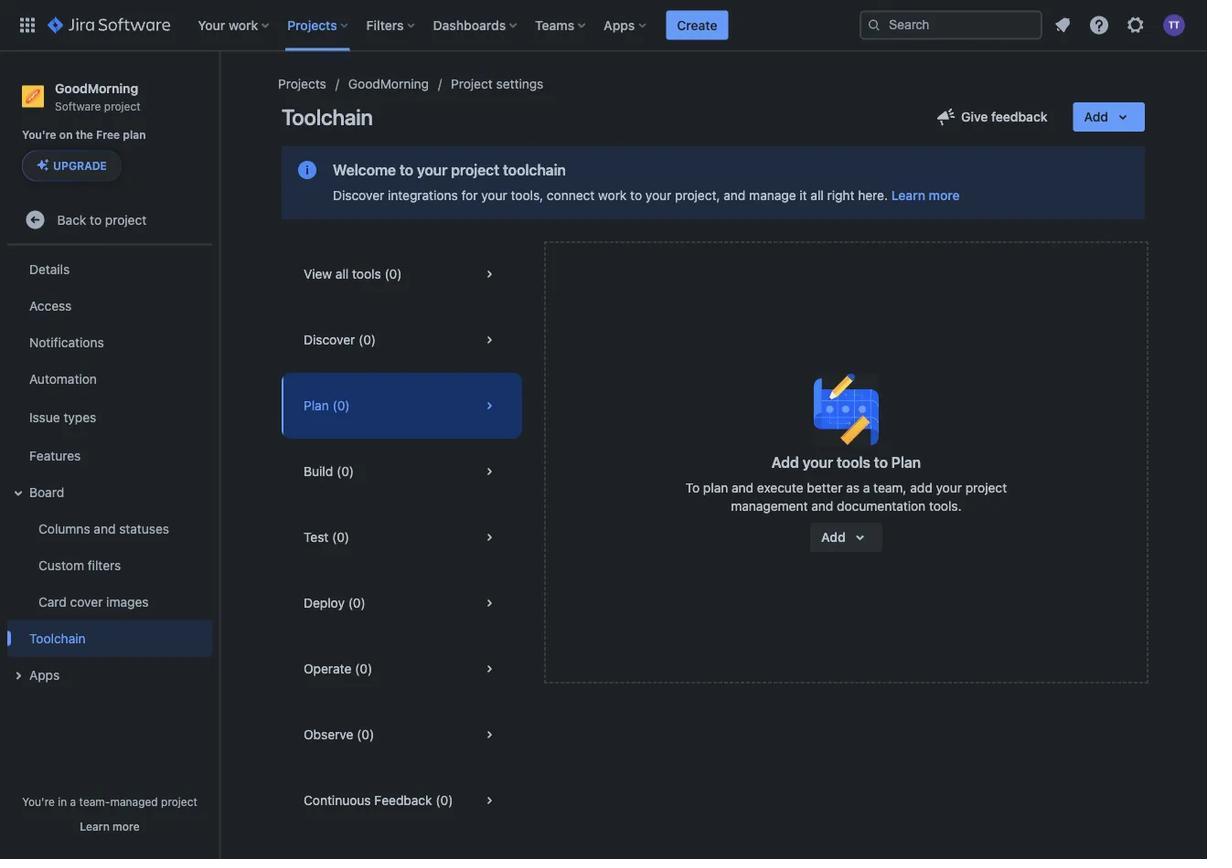Task type: locate. For each thing, give the bounding box(es) containing it.
automation
[[29, 371, 97, 386]]

you're on the free plan
[[22, 129, 146, 142]]

plan (0) button
[[282, 373, 522, 439]]

toolchain
[[282, 104, 373, 130], [29, 631, 86, 646]]

projects link
[[278, 73, 326, 95]]

sidebar navigation image
[[199, 73, 240, 110]]

(0) for operate (0)
[[355, 662, 372, 677]]

plan
[[123, 129, 146, 142], [703, 481, 728, 496]]

1 horizontal spatial all
[[811, 188, 824, 203]]

1 vertical spatial plan
[[892, 454, 921, 472]]

plan up build
[[304, 398, 329, 413]]

toolchain down the projects link
[[282, 104, 373, 130]]

1 vertical spatial tools
[[837, 454, 871, 472]]

toolchain down card
[[29, 631, 86, 646]]

back to project link
[[7, 202, 212, 238]]

learn right 'here.' at right top
[[892, 188, 926, 203]]

tools,
[[511, 188, 544, 203]]

observe
[[304, 728, 353, 743]]

tools right view
[[352, 267, 381, 282]]

1 horizontal spatial goodmorning
[[348, 76, 429, 91]]

1 horizontal spatial plan
[[703, 481, 728, 496]]

0 vertical spatial plan
[[304, 398, 329, 413]]

your right for
[[481, 188, 507, 203]]

access link
[[7, 288, 212, 324]]

add
[[1084, 109, 1109, 124], [772, 454, 799, 472], [822, 530, 846, 545]]

2 you're from the top
[[22, 796, 55, 809]]

0 vertical spatial learn
[[892, 188, 926, 203]]

apps inside popup button
[[604, 17, 635, 32]]

0 horizontal spatial learn
[[80, 821, 110, 833]]

(0) right observe
[[357, 728, 374, 743]]

card cover images
[[38, 595, 149, 610]]

0 vertical spatial expand image
[[7, 482, 29, 504]]

1 horizontal spatial learn
[[892, 188, 926, 203]]

types
[[64, 410, 96, 425]]

add right feedback
[[1084, 109, 1109, 124]]

0 vertical spatial more
[[929, 188, 960, 203]]

here.
[[858, 188, 888, 203]]

1 horizontal spatial tools
[[837, 454, 871, 472]]

(0) down discover (0)
[[333, 398, 350, 413]]

0 horizontal spatial work
[[229, 17, 258, 32]]

back
[[57, 212, 86, 227]]

project
[[104, 100, 141, 112], [451, 161, 500, 179], [105, 212, 147, 227], [966, 481, 1007, 496], [161, 796, 197, 809]]

(0) up "discover (0)" button
[[385, 267, 402, 282]]

appswitcher icon image
[[16, 14, 38, 36]]

0 horizontal spatial add
[[772, 454, 799, 472]]

0 vertical spatial you're
[[22, 129, 56, 142]]

1 vertical spatial expand image
[[7, 665, 29, 687]]

plan up "add"
[[892, 454, 921, 472]]

1 vertical spatial work
[[598, 188, 627, 203]]

1 horizontal spatial work
[[598, 188, 627, 203]]

management
[[731, 499, 808, 514]]

to
[[686, 481, 700, 496]]

projects up the projects link
[[287, 17, 337, 32]]

2 vertical spatial add
[[822, 530, 846, 545]]

add your tools to plan to plan and execute better as a team, add your project management and documentation tools.
[[686, 454, 1007, 514]]

upgrade
[[53, 159, 107, 172]]

statuses
[[119, 521, 169, 536]]

banner
[[0, 0, 1207, 51]]

plan right free
[[123, 129, 146, 142]]

tools up as
[[837, 454, 871, 472]]

project up free
[[104, 100, 141, 112]]

0 vertical spatial add
[[1084, 109, 1109, 124]]

add up execute
[[772, 454, 799, 472]]

1 vertical spatial learn
[[80, 821, 110, 833]]

apps down card
[[29, 668, 60, 683]]

projects for projects dropdown button on the top of page
[[287, 17, 337, 32]]

1 vertical spatial add button
[[811, 523, 882, 553]]

(0) inside button
[[332, 530, 350, 545]]

1 vertical spatial you're
[[22, 796, 55, 809]]

a right as
[[863, 481, 870, 496]]

free
[[96, 129, 120, 142]]

deploy (0) button
[[282, 571, 522, 637]]

goodmorning
[[348, 76, 429, 91], [55, 80, 138, 96]]

1 vertical spatial all
[[336, 267, 349, 282]]

feedback
[[992, 109, 1048, 124]]

dashboards
[[433, 17, 506, 32]]

1 horizontal spatial apps
[[604, 17, 635, 32]]

apps button
[[598, 11, 653, 40]]

tools
[[352, 267, 381, 282], [837, 454, 871, 472]]

expand image inside the board button
[[7, 482, 29, 504]]

1 horizontal spatial more
[[929, 188, 960, 203]]

jira software image
[[48, 14, 170, 36], [48, 14, 170, 36]]

expand image
[[7, 482, 29, 504], [7, 665, 29, 687]]

and right "project,"
[[724, 188, 746, 203]]

1 vertical spatial plan
[[703, 481, 728, 496]]

1 horizontal spatial learn more button
[[892, 187, 960, 205]]

apps right teams 'dropdown button'
[[604, 17, 635, 32]]

(0) down view all tools (0)
[[359, 333, 376, 348]]

goodmorning for goodmorning
[[348, 76, 429, 91]]

test (0)
[[304, 530, 350, 545]]

plan inside add your tools to plan to plan and execute better as a team, add your project management and documentation tools.
[[703, 481, 728, 496]]

discover up plan (0)
[[304, 333, 355, 348]]

1 horizontal spatial add button
[[1074, 102, 1145, 132]]

view all tools (0) button
[[282, 241, 522, 307]]

more down managed
[[113, 821, 140, 833]]

0 vertical spatial a
[[863, 481, 870, 496]]

plan
[[304, 398, 329, 413], [892, 454, 921, 472]]

plan right to
[[703, 481, 728, 496]]

right
[[827, 188, 855, 203]]

goodmorning for goodmorning software project
[[55, 80, 138, 96]]

discover down 'welcome'
[[333, 188, 384, 203]]

projects inside dropdown button
[[287, 17, 337, 32]]

learn more button down 'you're in a team-managed project'
[[80, 820, 140, 834]]

expand image for board
[[7, 482, 29, 504]]

0 vertical spatial all
[[811, 188, 824, 203]]

project settings link
[[451, 73, 544, 95]]

work right your
[[229, 17, 258, 32]]

1 you're from the top
[[22, 129, 56, 142]]

(0) inside 'button'
[[333, 398, 350, 413]]

add button right feedback
[[1074, 102, 1145, 132]]

(0) right feedback
[[436, 794, 453, 809]]

your up integrations
[[417, 161, 448, 179]]

(0)
[[385, 267, 402, 282], [359, 333, 376, 348], [333, 398, 350, 413], [337, 464, 354, 479], [332, 530, 350, 545], [348, 596, 366, 611], [355, 662, 372, 677], [357, 728, 374, 743], [436, 794, 453, 809]]

features
[[29, 448, 81, 463]]

your
[[198, 17, 225, 32]]

learn down team-
[[80, 821, 110, 833]]

0 vertical spatial discover
[[333, 188, 384, 203]]

1 vertical spatial more
[[113, 821, 140, 833]]

a
[[863, 481, 870, 496], [70, 796, 76, 809]]

you're left the in
[[22, 796, 55, 809]]

0 horizontal spatial toolchain
[[29, 631, 86, 646]]

0 horizontal spatial a
[[70, 796, 76, 809]]

1 vertical spatial learn more button
[[80, 820, 140, 834]]

(0) for test (0)
[[332, 530, 350, 545]]

toolchain link
[[7, 621, 212, 657]]

group containing details
[[4, 245, 212, 699]]

apps
[[604, 17, 635, 32], [29, 668, 60, 683]]

create button
[[666, 11, 729, 40]]

operate (0)
[[304, 662, 372, 677]]

to
[[400, 161, 414, 179], [630, 188, 642, 203], [90, 212, 102, 227], [874, 454, 888, 472]]

1 vertical spatial projects
[[278, 76, 326, 91]]

plan inside 'button'
[[304, 398, 329, 413]]

discover
[[333, 188, 384, 203], [304, 333, 355, 348]]

(0) right deploy
[[348, 596, 366, 611]]

more inside welcome to your project toolchain discover integrations for your tools, connect work to your project, and manage it all right here. learn more
[[929, 188, 960, 203]]

1 expand image from the top
[[7, 482, 29, 504]]

goodmorning software project
[[55, 80, 141, 112]]

to up team,
[[874, 454, 888, 472]]

all inside welcome to your project toolchain discover integrations for your tools, connect work to your project, and manage it all right here. learn more
[[811, 188, 824, 203]]

plan (0)
[[304, 398, 350, 413]]

group
[[4, 245, 212, 699]]

project right "add"
[[966, 481, 1007, 496]]

(0) right operate
[[355, 662, 372, 677]]

goodmorning inside goodmorning software project
[[55, 80, 138, 96]]

goodmorning down filters 'dropdown button'
[[348, 76, 429, 91]]

0 vertical spatial add button
[[1074, 102, 1145, 132]]

(0) right test
[[332, 530, 350, 545]]

learn inside 'button'
[[80, 821, 110, 833]]

2 expand image from the top
[[7, 665, 29, 687]]

a right the in
[[70, 796, 76, 809]]

all right it at top
[[811, 188, 824, 203]]

tools inside button
[[352, 267, 381, 282]]

1 vertical spatial toolchain
[[29, 631, 86, 646]]

settings image
[[1125, 14, 1147, 36]]

0 horizontal spatial all
[[336, 267, 349, 282]]

your up the better
[[803, 454, 833, 472]]

project,
[[675, 188, 720, 203]]

add down the better
[[822, 530, 846, 545]]

0 vertical spatial apps
[[604, 17, 635, 32]]

work inside welcome to your project toolchain discover integrations for your tools, connect work to your project, and manage it all right here. learn more
[[598, 188, 627, 203]]

your work
[[198, 17, 258, 32]]

teams button
[[530, 11, 593, 40]]

tools inside add your tools to plan to plan and execute better as a team, add your project management and documentation tools.
[[837, 454, 871, 472]]

expand image for apps
[[7, 665, 29, 687]]

learn more button right 'here.' at right top
[[892, 187, 960, 205]]

0 vertical spatial projects
[[287, 17, 337, 32]]

1 vertical spatial discover
[[304, 333, 355, 348]]

all
[[811, 188, 824, 203], [336, 267, 349, 282]]

work right connect
[[598, 188, 627, 203]]

discover (0)
[[304, 333, 376, 348]]

projects
[[287, 17, 337, 32], [278, 76, 326, 91]]

more right 'here.' at right top
[[929, 188, 960, 203]]

learn inside welcome to your project toolchain discover integrations for your tools, connect work to your project, and manage it all right here. learn more
[[892, 188, 926, 203]]

0 horizontal spatial tools
[[352, 267, 381, 282]]

custom
[[38, 558, 84, 573]]

issue types
[[29, 410, 96, 425]]

0 horizontal spatial learn more button
[[80, 820, 140, 834]]

0 vertical spatial plan
[[123, 129, 146, 142]]

0 vertical spatial tools
[[352, 267, 381, 282]]

1 vertical spatial add
[[772, 454, 799, 472]]

0 horizontal spatial plan
[[304, 398, 329, 413]]

projects down projects dropdown button on the top of page
[[278, 76, 326, 91]]

0 vertical spatial work
[[229, 17, 258, 32]]

cover
[[70, 595, 103, 610]]

all right view
[[336, 267, 349, 282]]

project up the details link
[[105, 212, 147, 227]]

and up filters
[[94, 521, 116, 536]]

0 horizontal spatial goodmorning
[[55, 80, 138, 96]]

project inside welcome to your project toolchain discover integrations for your tools, connect work to your project, and manage it all right here. learn more
[[451, 161, 500, 179]]

(0) right build
[[337, 464, 354, 479]]

project up for
[[451, 161, 500, 179]]

1 horizontal spatial plan
[[892, 454, 921, 472]]

upgrade button
[[23, 151, 121, 181]]

discover inside welcome to your project toolchain discover integrations for your tools, connect work to your project, and manage it all right here. learn more
[[333, 188, 384, 203]]

expand image inside apps button
[[7, 665, 29, 687]]

1 horizontal spatial toolchain
[[282, 104, 373, 130]]

you're
[[22, 129, 56, 142], [22, 796, 55, 809]]

discover inside button
[[304, 333, 355, 348]]

goodmorning up software
[[55, 80, 138, 96]]

board
[[29, 485, 64, 500]]

0 horizontal spatial apps
[[29, 668, 60, 683]]

(0) for deploy (0)
[[348, 596, 366, 611]]

learn
[[892, 188, 926, 203], [80, 821, 110, 833]]

1 vertical spatial apps
[[29, 668, 60, 683]]

add button down "documentation"
[[811, 523, 882, 553]]

1 horizontal spatial a
[[863, 481, 870, 496]]

0 vertical spatial learn more button
[[892, 187, 960, 205]]

you're left on
[[22, 129, 56, 142]]

project inside add your tools to plan to plan and execute better as a team, add your project management and documentation tools.
[[966, 481, 1007, 496]]



Task type: describe. For each thing, give the bounding box(es) containing it.
and up management
[[732, 481, 754, 496]]

feedback
[[374, 794, 432, 809]]

images
[[106, 595, 149, 610]]

(0) for observe (0)
[[357, 728, 374, 743]]

project
[[451, 76, 493, 91]]

add
[[910, 481, 933, 496]]

(0) for build (0)
[[337, 464, 354, 479]]

1 horizontal spatial add
[[822, 530, 846, 545]]

apps inside button
[[29, 668, 60, 683]]

0 horizontal spatial more
[[113, 821, 140, 833]]

to up integrations
[[400, 161, 414, 179]]

details link
[[7, 251, 212, 288]]

1 vertical spatial a
[[70, 796, 76, 809]]

card cover images link
[[18, 584, 212, 621]]

add inside add your tools to plan to plan and execute better as a team, add your project management and documentation tools.
[[772, 454, 799, 472]]

and inside group
[[94, 521, 116, 536]]

learn more
[[80, 821, 140, 833]]

your profile and settings image
[[1164, 14, 1186, 36]]

help image
[[1089, 14, 1111, 36]]

welcome
[[333, 161, 396, 179]]

dashboards button
[[428, 11, 524, 40]]

view
[[304, 267, 332, 282]]

filters
[[366, 17, 404, 32]]

view all tools (0)
[[304, 267, 402, 282]]

you're for you're on the free plan
[[22, 129, 56, 142]]

to left "project,"
[[630, 188, 642, 203]]

project right managed
[[161, 796, 197, 809]]

projects button
[[282, 11, 356, 40]]

you're in a team-managed project
[[22, 796, 197, 809]]

to inside add your tools to plan to plan and execute better as a team, add your project management and documentation tools.
[[874, 454, 888, 472]]

all inside button
[[336, 267, 349, 282]]

primary element
[[11, 0, 860, 51]]

projects for the projects link
[[278, 76, 326, 91]]

issue types link
[[7, 397, 212, 438]]

goodmorning link
[[348, 73, 429, 95]]

plan inside add your tools to plan to plan and execute better as a team, add your project management and documentation tools.
[[892, 454, 921, 472]]

execute
[[757, 481, 804, 496]]

search image
[[867, 18, 882, 32]]

observe (0) button
[[282, 703, 522, 768]]

team,
[[874, 481, 907, 496]]

for
[[462, 188, 478, 203]]

your left "project,"
[[646, 188, 672, 203]]

Search field
[[860, 11, 1043, 40]]

toolchain
[[503, 161, 566, 179]]

welcome to your project toolchain discover integrations for your tools, connect work to your project, and manage it all right here. learn more
[[333, 161, 960, 203]]

as
[[846, 481, 860, 496]]

settings
[[496, 76, 544, 91]]

notifications link
[[7, 324, 212, 361]]

tools.
[[929, 499, 962, 514]]

managed
[[110, 796, 158, 809]]

operate
[[304, 662, 352, 677]]

custom filters link
[[18, 547, 212, 584]]

the
[[76, 129, 93, 142]]

your up tools.
[[936, 481, 962, 496]]

team-
[[79, 796, 110, 809]]

documentation
[[837, 499, 926, 514]]

to right back
[[90, 212, 102, 227]]

apps button
[[7, 657, 212, 694]]

board button
[[7, 474, 212, 511]]

0 horizontal spatial add button
[[811, 523, 882, 553]]

give feedback
[[962, 109, 1048, 124]]

operate (0) button
[[282, 637, 522, 703]]

it
[[800, 188, 807, 203]]

continuous feedback (0)
[[304, 794, 453, 809]]

filters
[[88, 558, 121, 573]]

deploy (0)
[[304, 596, 366, 611]]

work inside your work dropdown button
[[229, 17, 258, 32]]

details
[[29, 262, 70, 277]]

in
[[58, 796, 67, 809]]

connect
[[547, 188, 595, 203]]

continuous
[[304, 794, 371, 809]]

you're for you're in a team-managed project
[[22, 796, 55, 809]]

continuous feedback (0) button
[[282, 768, 522, 834]]

project inside goodmorning software project
[[104, 100, 141, 112]]

tools for (0)
[[352, 267, 381, 282]]

give feedback button
[[925, 102, 1059, 132]]

columns and statuses link
[[18, 511, 212, 547]]

create
[[677, 17, 718, 32]]

automation link
[[7, 361, 212, 397]]

project settings
[[451, 76, 544, 91]]

build (0) button
[[282, 439, 522, 505]]

your work button
[[192, 11, 276, 40]]

(0) for discover (0)
[[359, 333, 376, 348]]

on
[[59, 129, 73, 142]]

columns
[[38, 521, 90, 536]]

test
[[304, 530, 329, 545]]

0 vertical spatial toolchain
[[282, 104, 373, 130]]

better
[[807, 481, 843, 496]]

a inside add your tools to plan to plan and execute better as a team, add your project management and documentation tools.
[[863, 481, 870, 496]]

test (0) button
[[282, 505, 522, 571]]

build
[[304, 464, 333, 479]]

discover (0) button
[[282, 307, 522, 373]]

2 horizontal spatial add
[[1084, 109, 1109, 124]]

and down the better
[[812, 499, 834, 514]]

build (0)
[[304, 464, 354, 479]]

(0) for plan (0)
[[333, 398, 350, 413]]

banner containing your work
[[0, 0, 1207, 51]]

0 horizontal spatial plan
[[123, 129, 146, 142]]

issue
[[29, 410, 60, 425]]

toolchain inside 'link'
[[29, 631, 86, 646]]

columns and statuses
[[38, 521, 169, 536]]

notifications image
[[1052, 14, 1074, 36]]

deploy
[[304, 596, 345, 611]]

filters button
[[361, 11, 422, 40]]

back to project
[[57, 212, 147, 227]]

software
[[55, 100, 101, 112]]

tools for to
[[837, 454, 871, 472]]

and inside welcome to your project toolchain discover integrations for your tools, connect work to your project, and manage it all right here. learn more
[[724, 188, 746, 203]]

custom filters
[[38, 558, 121, 573]]

features link
[[7, 438, 212, 474]]

teams
[[535, 17, 575, 32]]



Task type: vqa. For each thing, say whether or not it's contained in the screenshot.
Issue Type Icon
no



